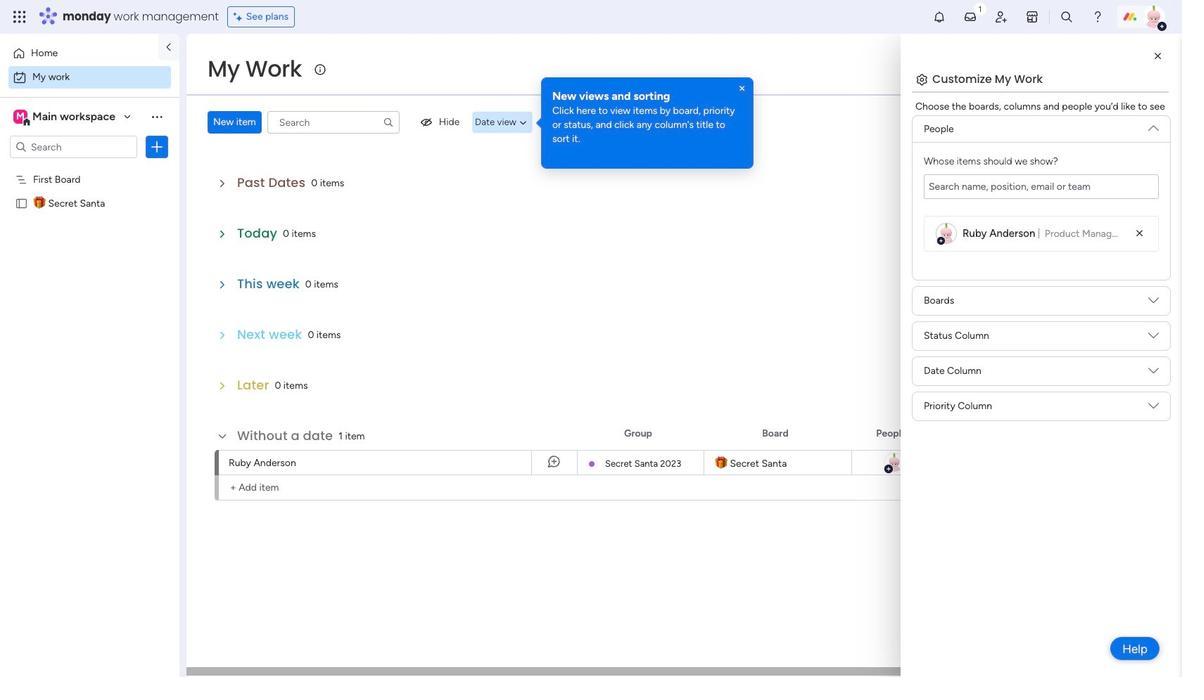 Task type: vqa. For each thing, say whether or not it's contained in the screenshot.
See plans image
yes



Task type: locate. For each thing, give the bounding box(es) containing it.
None text field
[[924, 174, 1159, 199]]

close image
[[737, 83, 748, 94]]

2 dapulse dropdown down arrow image from the top
[[1148, 295, 1159, 311]]

0 vertical spatial option
[[8, 42, 150, 65]]

None search field
[[267, 111, 399, 134]]

0 horizontal spatial ruby anderson image
[[936, 224, 956, 244]]

ruby anderson image
[[1143, 6, 1165, 28], [936, 224, 956, 244]]

ruby anderson image
[[883, 452, 904, 474]]

heading
[[552, 89, 742, 104]]

main content
[[186, 34, 1182, 678]]

monday marketplace image
[[1025, 10, 1039, 24]]

column header
[[936, 422, 1035, 446], [1035, 422, 1133, 446]]

option
[[8, 42, 150, 65], [8, 66, 171, 89], [0, 166, 179, 169]]

list box
[[0, 164, 179, 405]]

2 vertical spatial option
[[0, 166, 179, 169]]

workspace image
[[13, 109, 27, 125]]

Search name, position, email or team text field
[[924, 174, 1159, 199]]

Search in workspace field
[[30, 139, 117, 155]]

help image
[[1091, 10, 1105, 24]]

invite members image
[[994, 10, 1008, 24]]

dapulse dropdown down arrow image
[[1148, 117, 1159, 133], [1148, 295, 1159, 311], [1148, 366, 1159, 381], [1148, 401, 1159, 417]]

1 horizontal spatial ruby anderson image
[[1143, 6, 1165, 28]]

see plans image
[[233, 9, 246, 25]]

options image
[[150, 140, 164, 154]]

search image
[[383, 117, 394, 128]]

Filter dashboard by text search field
[[267, 111, 399, 134]]

public board image
[[15, 196, 28, 210]]

notifications image
[[932, 10, 946, 24]]

1 vertical spatial ruby anderson image
[[936, 224, 956, 244]]

3 dapulse dropdown down arrow image from the top
[[1148, 366, 1159, 381]]



Task type: describe. For each thing, give the bounding box(es) containing it.
search everything image
[[1060, 10, 1074, 24]]

1 vertical spatial option
[[8, 66, 171, 89]]

4 dapulse dropdown down arrow image from the top
[[1148, 401, 1159, 417]]

1 image
[[974, 1, 986, 17]]

dapulse dropdown down arrow image
[[1148, 330, 1159, 346]]

1 column header from the left
[[936, 422, 1035, 446]]

workspace options image
[[150, 110, 164, 124]]

0 vertical spatial ruby anderson image
[[1143, 6, 1165, 28]]

1 dapulse dropdown down arrow image from the top
[[1148, 117, 1159, 133]]

2 column header from the left
[[1035, 422, 1133, 446]]

update feed image
[[963, 10, 977, 24]]

select product image
[[13, 10, 27, 24]]

workspace selection element
[[13, 108, 118, 127]]



